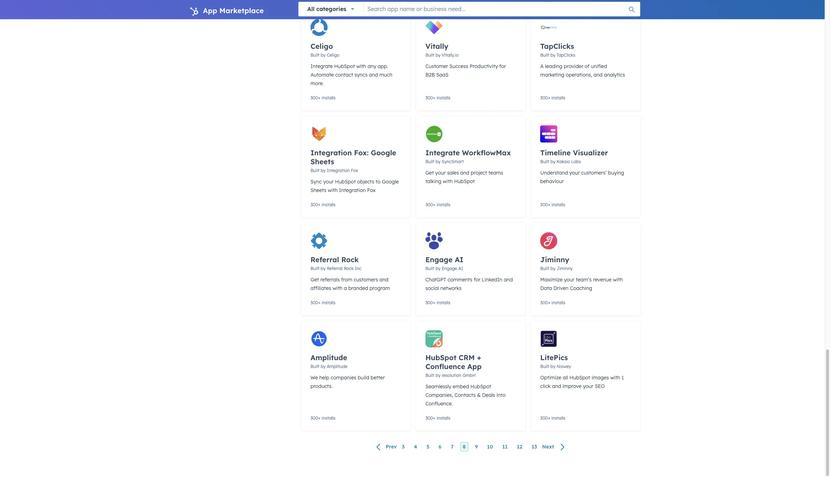 Task type: describe. For each thing, give the bounding box(es) containing it.
300 + installs for tapclicks
[[541, 95, 566, 100]]

networks
[[441, 285, 462, 292]]

installs for referral rock
[[322, 300, 336, 305]]

get for integrate
[[426, 170, 434, 176]]

300 + installs for vitally
[[426, 95, 451, 100]]

built inside integration fox: google sheets built by integration fox
[[311, 168, 320, 173]]

+ for integrate workflowmax
[[433, 202, 436, 207]]

7 button
[[449, 442, 456, 452]]

13
[[532, 444, 538, 450]]

companies,
[[426, 392, 453, 398]]

b2b
[[426, 72, 435, 78]]

with inside "optimize all hubspot images with 1 click and improve your seo"
[[611, 375, 621, 381]]

9 button
[[473, 442, 481, 452]]

built inside hubspot crm + confluence app built by resolution gmbh
[[426, 373, 435, 378]]

your for integration
[[323, 179, 334, 185]]

built inside referral rock built by referral rock inc
[[311, 266, 320, 271]]

6 button
[[437, 442, 444, 452]]

sync your hubspot objects to google sheets with integration fox
[[311, 179, 399, 194]]

litepics built by niswey
[[541, 353, 572, 369]]

300 + installs for litepics
[[541, 416, 566, 421]]

operations,
[[566, 72, 593, 78]]

understand
[[541, 170, 568, 176]]

300 for integration fox: google sheets
[[311, 202, 318, 207]]

11
[[503, 444, 508, 450]]

analytics
[[604, 72, 625, 78]]

by inside vitally built by vitally.io
[[436, 52, 441, 58]]

team's
[[576, 277, 592, 283]]

installs for litepics
[[552, 416, 566, 421]]

next
[[543, 444, 554, 450]]

&
[[477, 392, 481, 398]]

hubspot inside seamlessly embed hubspot companies, contacts & deals into confluence.
[[471, 383, 492, 390]]

by inside celigo built by celigo
[[321, 52, 326, 58]]

11 button
[[500, 442, 511, 452]]

0 vertical spatial ai
[[455, 255, 464, 264]]

integration fox: google sheets built by integration fox
[[311, 148, 397, 173]]

a leading provider of unified marketing operations, and analytics
[[541, 63, 625, 78]]

google inside sync your hubspot objects to google sheets with integration fox
[[382, 179, 399, 185]]

visualizer
[[573, 148, 608, 157]]

app inside hubspot crm + confluence app built by resolution gmbh
[[468, 362, 482, 371]]

referral rock built by referral rock inc
[[311, 255, 362, 271]]

1 vertical spatial amplitude
[[327, 364, 348, 369]]

built inside amplitude built by amplitude
[[311, 364, 320, 369]]

300 for tapclicks
[[541, 95, 548, 100]]

integrate for hubspot
[[311, 63, 333, 69]]

300 for amplitude
[[311, 416, 318, 421]]

chatgpt comments for linkedin and social networks
[[426, 277, 513, 292]]

built inside tapclicks built by tapclicks
[[541, 52, 550, 58]]

hubspot inside the integrate hubspot with any app. automate contact syncs and much more.
[[334, 63, 355, 69]]

by inside engage ai built by engage ai
[[436, 266, 441, 271]]

300 for hubspot crm + confluence app
[[426, 416, 433, 421]]

+ for integration fox: google sheets
[[318, 202, 321, 207]]

contacts
[[455, 392, 476, 398]]

labs
[[572, 159, 581, 164]]

by inside amplitude built by amplitude
[[321, 364, 326, 369]]

8 button
[[461, 442, 469, 452]]

by inside integration fox: google sheets built by integration fox
[[321, 168, 326, 173]]

300 for referral rock
[[311, 300, 318, 305]]

of
[[585, 63, 590, 69]]

customers'
[[582, 170, 607, 176]]

+ for vitally
[[433, 95, 436, 100]]

prev button
[[372, 442, 400, 452]]

we help companies build better products.
[[311, 375, 385, 390]]

+ for litepics
[[548, 416, 551, 421]]

300 + installs for integration fox: google sheets
[[311, 202, 336, 207]]

marketing
[[541, 72, 565, 78]]

google inside integration fox: google sheets built by integration fox
[[371, 148, 397, 157]]

app.
[[378, 63, 388, 69]]

categories
[[317, 5, 347, 12]]

0 vertical spatial integration
[[311, 148, 352, 157]]

3
[[402, 444, 405, 450]]

for inside the "customer success productivity for b2b saas"
[[500, 63, 506, 69]]

embed
[[453, 383, 469, 390]]

all categories
[[308, 5, 347, 12]]

a
[[541, 63, 544, 69]]

to
[[376, 179, 381, 185]]

sheets inside sync your hubspot objects to google sheets with integration fox
[[311, 187, 327, 194]]

1 vertical spatial ai
[[459, 266, 463, 271]]

leading
[[545, 63, 563, 69]]

0 vertical spatial tapclicks
[[541, 42, 575, 51]]

+ for hubspot crm + confluence app
[[433, 416, 436, 421]]

objects
[[357, 179, 375, 185]]

and inside get referrals from customers and affiliates with a branded program
[[380, 277, 389, 283]]

gmbh
[[463, 373, 476, 378]]

1 vertical spatial jiminny
[[557, 266, 573, 271]]

project
[[471, 170, 487, 176]]

talking
[[426, 178, 442, 185]]

maximize your team's revenue with data driven coaching
[[541, 277, 623, 292]]

vitally built by vitally.io
[[426, 42, 459, 58]]

built inside jiminny built by jiminny
[[541, 266, 550, 271]]

by inside referral rock built by referral rock inc
[[321, 266, 326, 271]]

crm
[[459, 353, 475, 362]]

13 button
[[530, 442, 540, 452]]

by inside tapclicks built by tapclicks
[[551, 52, 556, 58]]

we
[[311, 375, 318, 381]]

better
[[371, 375, 385, 381]]

your inside "optimize all hubspot images with 1 click and improve your seo"
[[583, 383, 594, 390]]

tapclicks built by tapclicks
[[541, 42, 576, 58]]

built inside litepics built by niswey
[[541, 364, 550, 369]]

12
[[517, 444, 523, 450]]

300 + installs for engage ai
[[426, 300, 451, 305]]

prev
[[386, 444, 397, 450]]

sheets inside integration fox: google sheets built by integration fox
[[311, 157, 334, 166]]

build
[[358, 375, 370, 381]]

with inside get referrals from customers and affiliates with a branded program
[[333, 285, 343, 292]]

10 button
[[485, 442, 496, 452]]

1 vertical spatial celigo
[[327, 52, 340, 58]]

0 vertical spatial referral
[[311, 255, 339, 264]]

300 + installs for timeline visualizer
[[541, 202, 566, 207]]

a
[[344, 285, 347, 292]]

1 vertical spatial engage
[[442, 266, 458, 271]]

get your sales and project teams talking with hubspot
[[426, 170, 503, 185]]

behaviour
[[541, 178, 564, 185]]

built inside vitally built by vitally.io
[[426, 52, 435, 58]]

installs for integration fox: google sheets
[[322, 202, 336, 207]]

3 button
[[400, 442, 408, 452]]

provider
[[564, 63, 584, 69]]

+ for jiminny
[[548, 300, 551, 305]]

+ inside hubspot crm + confluence app built by resolution gmbh
[[477, 353, 482, 362]]

litepics
[[541, 353, 568, 362]]

for inside the chatgpt comments for linkedin and social networks
[[474, 277, 481, 283]]

all
[[563, 375, 569, 381]]

1 vertical spatial integration
[[327, 168, 350, 173]]

300 for vitally
[[426, 95, 433, 100]]

integrate for workflowmax
[[426, 148, 460, 157]]

built inside timeline visualizer built by kaksio labs
[[541, 159, 550, 164]]

chatgpt
[[426, 277, 447, 283]]

all categories button
[[299, 2, 363, 16]]

built inside engage ai built by engage ai
[[426, 266, 435, 271]]

300 for celigo
[[311, 95, 318, 100]]

9
[[475, 444, 478, 450]]

driven
[[554, 285, 569, 292]]

automate
[[311, 72, 334, 78]]

vitally.io
[[442, 52, 459, 58]]

optimize
[[541, 375, 562, 381]]

contact
[[335, 72, 353, 78]]



Task type: locate. For each thing, give the bounding box(es) containing it.
installs down talking on the top right
[[437, 202, 451, 207]]

300 up next
[[541, 416, 548, 421]]

built up affiliates
[[311, 266, 320, 271]]

next button
[[540, 442, 570, 452]]

0 horizontal spatial get
[[311, 277, 319, 283]]

installs for hubspot crm + confluence app
[[437, 416, 451, 421]]

7
[[451, 444, 454, 450]]

and right sales
[[461, 170, 470, 176]]

+ down "social"
[[433, 300, 436, 305]]

your inside understand your customers' buying behaviour
[[570, 170, 580, 176]]

app up 'gmbh' at the right bottom
[[468, 362, 482, 371]]

help
[[320, 375, 330, 381]]

with inside get your sales and project teams talking with hubspot
[[443, 178, 453, 185]]

300
[[311, 95, 318, 100], [426, 95, 433, 100], [541, 95, 548, 100], [311, 202, 318, 207], [426, 202, 433, 207], [541, 202, 548, 207], [311, 300, 318, 305], [426, 300, 433, 305], [541, 300, 548, 305], [311, 416, 318, 421], [426, 416, 433, 421], [541, 416, 548, 421]]

customer
[[426, 63, 448, 69]]

your for integrate
[[436, 170, 446, 176]]

8
[[463, 444, 466, 450]]

by left syncsmart
[[436, 159, 441, 164]]

300 + installs for celigo
[[311, 95, 336, 100]]

300 down marketing
[[541, 95, 548, 100]]

inc
[[355, 266, 362, 271]]

10
[[487, 444, 493, 450]]

built up a
[[541, 52, 550, 58]]

0 vertical spatial get
[[426, 170, 434, 176]]

1 vertical spatial for
[[474, 277, 481, 283]]

+ right crm
[[477, 353, 482, 362]]

engage
[[426, 255, 453, 264], [442, 266, 458, 271]]

installs down confluence.
[[437, 416, 451, 421]]

and down any
[[369, 72, 378, 78]]

+ down products.
[[318, 416, 321, 421]]

hubspot inside hubspot crm + confluence app built by resolution gmbh
[[426, 353, 457, 362]]

sheets up 'sync'
[[311, 157, 334, 166]]

get referrals from customers and affiliates with a branded program
[[311, 277, 390, 292]]

teams
[[489, 170, 503, 176]]

seamlessly
[[426, 383, 452, 390]]

5
[[427, 444, 430, 450]]

rock left the inc
[[344, 266, 354, 271]]

branded
[[349, 285, 368, 292]]

+ down data
[[548, 300, 551, 305]]

hubspot up resolution
[[426, 353, 457, 362]]

and down optimize
[[552, 383, 562, 390]]

hubspot inside sync your hubspot objects to google sheets with integration fox
[[335, 179, 356, 185]]

google right to
[[382, 179, 399, 185]]

built inside integrate workflowmax built by syncsmart
[[426, 159, 435, 164]]

built up automate
[[311, 52, 320, 58]]

deals
[[482, 392, 496, 398]]

built up optimize
[[541, 364, 550, 369]]

hubspot inside get your sales and project teams talking with hubspot
[[454, 178, 475, 185]]

by up maximize
[[551, 266, 556, 271]]

by down timeline
[[551, 159, 556, 164]]

1 horizontal spatial app
[[468, 362, 482, 371]]

with inside sync your hubspot objects to google sheets with integration fox
[[328, 187, 338, 194]]

0 vertical spatial app
[[203, 6, 217, 15]]

images
[[592, 375, 609, 381]]

integrate workflowmax built by syncsmart
[[426, 148, 511, 164]]

300 down confluence.
[[426, 416, 433, 421]]

300 + installs for integrate workflowmax
[[426, 202, 451, 207]]

300 + installs for referral rock
[[311, 300, 336, 305]]

installs down 'sync'
[[322, 202, 336, 207]]

with inside the integrate hubspot with any app. automate contact syncs and much more.
[[357, 63, 366, 69]]

ai
[[455, 255, 464, 264], [459, 266, 463, 271]]

by down litepics
[[551, 364, 556, 369]]

0 vertical spatial amplitude
[[311, 353, 347, 362]]

0 horizontal spatial fox
[[351, 168, 358, 173]]

fox inside sync your hubspot objects to google sheets with integration fox
[[367, 187, 376, 194]]

click
[[541, 383, 551, 390]]

300 down talking on the top right
[[426, 202, 433, 207]]

and inside the integrate hubspot with any app. automate contact syncs and much more.
[[369, 72, 378, 78]]

1 vertical spatial get
[[311, 277, 319, 283]]

300 + installs down products.
[[311, 416, 336, 421]]

installs for amplitude
[[322, 416, 336, 421]]

5 button
[[424, 442, 432, 452]]

seamlessly embed hubspot companies, contacts & deals into confluence.
[[426, 383, 506, 407]]

1 vertical spatial google
[[382, 179, 399, 185]]

your right 'sync'
[[323, 179, 334, 185]]

installs down 'driven'
[[552, 300, 566, 305]]

300 down "social"
[[426, 300, 433, 305]]

pagination navigation
[[301, 442, 641, 452]]

+ up next
[[548, 416, 551, 421]]

social
[[426, 285, 439, 292]]

2 vertical spatial integration
[[339, 187, 366, 194]]

get up talking on the top right
[[426, 170, 434, 176]]

by up the seamlessly
[[436, 373, 441, 378]]

and inside a leading provider of unified marketing operations, and analytics
[[594, 72, 603, 78]]

by down vitally
[[436, 52, 441, 58]]

hubspot left objects
[[335, 179, 356, 185]]

hubspot up 'contact'
[[334, 63, 355, 69]]

300 + installs down talking on the top right
[[426, 202, 451, 207]]

+ for amplitude
[[318, 416, 321, 421]]

+ down marketing
[[548, 95, 551, 100]]

and right linkedin on the right of the page
[[504, 277, 513, 283]]

get inside get referrals from customers and affiliates with a branded program
[[311, 277, 319, 283]]

and inside get your sales and project teams talking with hubspot
[[461, 170, 470, 176]]

+ down 'sync'
[[318, 202, 321, 207]]

hubspot inside "optimize all hubspot images with 1 click and improve your seo"
[[570, 375, 591, 381]]

hubspot up &
[[471, 383, 492, 390]]

google
[[371, 148, 397, 157], [382, 179, 399, 185]]

sheets down 'sync'
[[311, 187, 327, 194]]

300 + installs
[[311, 95, 336, 100], [426, 95, 451, 100], [541, 95, 566, 100], [311, 202, 336, 207], [426, 202, 451, 207], [541, 202, 566, 207], [311, 300, 336, 305], [426, 300, 451, 305], [541, 300, 566, 305], [311, 416, 336, 421], [426, 416, 451, 421], [541, 416, 566, 421]]

300 + installs down behaviour on the right of the page
[[541, 202, 566, 207]]

1 sheets from the top
[[311, 157, 334, 166]]

fox up sync your hubspot objects to google sheets with integration fox
[[351, 168, 358, 173]]

by up leading
[[551, 52, 556, 58]]

by inside integrate workflowmax built by syncsmart
[[436, 159, 441, 164]]

built up the 'we'
[[311, 364, 320, 369]]

app left marketplace
[[203, 6, 217, 15]]

1 vertical spatial integrate
[[426, 148, 460, 157]]

integrate up automate
[[311, 63, 333, 69]]

app
[[203, 6, 217, 15], [468, 362, 482, 371]]

installs for vitally
[[437, 95, 451, 100]]

workflowmax
[[462, 148, 511, 157]]

installs down networks
[[437, 300, 451, 305]]

niswey
[[557, 364, 572, 369]]

sheets
[[311, 157, 334, 166], [311, 187, 327, 194]]

300 + installs for hubspot crm + confluence app
[[426, 416, 451, 421]]

get for referral
[[311, 277, 319, 283]]

+ for celigo
[[318, 95, 321, 100]]

fox
[[351, 168, 358, 173], [367, 187, 376, 194]]

1 horizontal spatial get
[[426, 170, 434, 176]]

by up help
[[321, 364, 326, 369]]

4
[[414, 444, 418, 450]]

hubspot up improve at the bottom right of the page
[[570, 375, 591, 381]]

integration inside sync your hubspot objects to google sheets with integration fox
[[339, 187, 366, 194]]

your up talking on the top right
[[436, 170, 446, 176]]

integration down objects
[[339, 187, 366, 194]]

300 + installs for amplitude
[[311, 416, 336, 421]]

referrals
[[321, 277, 340, 283]]

+ for tapclicks
[[548, 95, 551, 100]]

300 for engage ai
[[426, 300, 433, 305]]

1 vertical spatial referral
[[327, 266, 343, 271]]

0 horizontal spatial for
[[474, 277, 481, 283]]

300 for jiminny
[[541, 300, 548, 305]]

understand your customers' buying behaviour
[[541, 170, 625, 185]]

installs for celigo
[[322, 95, 336, 100]]

+ down the 'more.'
[[318, 95, 321, 100]]

300 for timeline visualizer
[[541, 202, 548, 207]]

2 sheets from the top
[[311, 187, 327, 194]]

and inside "optimize all hubspot images with 1 click and improve your seo"
[[552, 383, 562, 390]]

+ down affiliates
[[318, 300, 321, 305]]

optimize all hubspot images with 1 click and improve your seo
[[541, 375, 624, 390]]

engage ai built by engage ai
[[426, 255, 464, 271]]

+ for engage ai
[[433, 300, 436, 305]]

integrate hubspot with any app. automate contact syncs and much more.
[[311, 63, 393, 87]]

jiminny built by jiminny
[[541, 255, 573, 271]]

0 horizontal spatial app
[[203, 6, 217, 15]]

300 + installs up next button
[[541, 416, 566, 421]]

by inside timeline visualizer built by kaksio labs
[[551, 159, 556, 164]]

timeline visualizer built by kaksio labs
[[541, 148, 608, 164]]

your inside get your sales and project teams talking with hubspot
[[436, 170, 446, 176]]

Search app name or business need... search field
[[364, 2, 641, 16]]

by inside litepics built by niswey
[[551, 364, 556, 369]]

+ for referral rock
[[318, 300, 321, 305]]

installs up next button
[[552, 416, 566, 421]]

300 down behaviour on the right of the page
[[541, 202, 548, 207]]

0 vertical spatial google
[[371, 148, 397, 157]]

coaching
[[570, 285, 593, 292]]

300 down products.
[[311, 416, 318, 421]]

all
[[308, 5, 315, 12]]

1 vertical spatial fox
[[367, 187, 376, 194]]

300 down b2b
[[426, 95, 433, 100]]

+ for timeline visualizer
[[548, 202, 551, 207]]

12 button
[[515, 442, 525, 452]]

from
[[341, 277, 353, 283]]

hubspot down sales
[[454, 178, 475, 185]]

success
[[450, 63, 469, 69]]

300 + installs down affiliates
[[311, 300, 336, 305]]

0 vertical spatial celigo
[[311, 42, 333, 51]]

and inside the chatgpt comments for linkedin and social networks
[[504, 277, 513, 283]]

your inside maximize your team's revenue with data driven coaching
[[564, 277, 575, 283]]

0 vertical spatial jiminny
[[541, 255, 570, 264]]

built down timeline
[[541, 159, 550, 164]]

amplitude up companies
[[327, 364, 348, 369]]

unified
[[591, 63, 608, 69]]

built up chatgpt
[[426, 266, 435, 271]]

by inside hubspot crm + confluence app built by resolution gmbh
[[436, 373, 441, 378]]

installs for tapclicks
[[552, 95, 566, 100]]

installs down the 'more.'
[[322, 95, 336, 100]]

kaksio
[[557, 159, 571, 164]]

affiliates
[[311, 285, 331, 292]]

300 + installs down confluence.
[[426, 416, 451, 421]]

rock up the inc
[[342, 255, 359, 264]]

integrate
[[311, 63, 333, 69], [426, 148, 460, 157]]

any
[[368, 63, 377, 69]]

1 vertical spatial sheets
[[311, 187, 327, 194]]

installs down saas
[[437, 95, 451, 100]]

with inside maximize your team's revenue with data driven coaching
[[613, 277, 623, 283]]

integrate inside the integrate hubspot with any app. automate contact syncs and much more.
[[311, 63, 333, 69]]

300 down affiliates
[[311, 300, 318, 305]]

more.
[[311, 80, 324, 87]]

integrate inside integrate workflowmax built by syncsmart
[[426, 148, 460, 157]]

300 for integrate workflowmax
[[426, 202, 433, 207]]

+ down b2b
[[433, 95, 436, 100]]

confluence
[[426, 362, 466, 371]]

customer success productivity for b2b saas
[[426, 63, 506, 78]]

program
[[370, 285, 390, 292]]

companies
[[331, 375, 357, 381]]

and up 'program' on the left of the page
[[380, 277, 389, 283]]

integration
[[311, 148, 352, 157], [327, 168, 350, 173], [339, 187, 366, 194]]

300 down 'sync'
[[311, 202, 318, 207]]

installs for engage ai
[[437, 300, 451, 305]]

tapclicks up provider
[[557, 52, 576, 58]]

installs down behaviour on the right of the page
[[552, 202, 566, 207]]

fox:
[[354, 148, 369, 157]]

for left linkedin on the right of the page
[[474, 277, 481, 283]]

built up the seamlessly
[[426, 373, 435, 378]]

by up automate
[[321, 52, 326, 58]]

your for timeline
[[570, 170, 580, 176]]

marketplace
[[220, 6, 264, 15]]

sales
[[447, 170, 459, 176]]

your inside sync your hubspot objects to google sheets with integration fox
[[323, 179, 334, 185]]

1 horizontal spatial integrate
[[426, 148, 460, 157]]

fox inside integration fox: google sheets built by integration fox
[[351, 168, 358, 173]]

300 + installs down 'sync'
[[311, 202, 336, 207]]

300 for litepics
[[541, 416, 548, 421]]

installs for timeline visualizer
[[552, 202, 566, 207]]

fox down objects
[[367, 187, 376, 194]]

your left 'seo' at the bottom
[[583, 383, 594, 390]]

resolution
[[442, 373, 462, 378]]

1 horizontal spatial fox
[[367, 187, 376, 194]]

300 + installs down the 'more.'
[[311, 95, 336, 100]]

by inside jiminny built by jiminny
[[551, 266, 556, 271]]

timeline
[[541, 148, 571, 157]]

for
[[500, 63, 506, 69], [474, 277, 481, 283]]

your up 'driven'
[[564, 277, 575, 283]]

0 horizontal spatial integrate
[[311, 63, 333, 69]]

300 + installs for jiminny
[[541, 300, 566, 305]]

built up 'sync'
[[311, 168, 320, 173]]

engage up chatgpt
[[426, 255, 453, 264]]

0 vertical spatial for
[[500, 63, 506, 69]]

by up chatgpt
[[436, 266, 441, 271]]

0 vertical spatial engage
[[426, 255, 453, 264]]

by up 'sync'
[[321, 168, 326, 173]]

built inside celigo built by celigo
[[311, 52, 320, 58]]

improve
[[563, 383, 582, 390]]

your down labs
[[570, 170, 580, 176]]

300 + installs down data
[[541, 300, 566, 305]]

1 vertical spatial app
[[468, 362, 482, 371]]

+ down talking on the top right
[[433, 202, 436, 207]]

google right fox:
[[371, 148, 397, 157]]

0 vertical spatial rock
[[342, 255, 359, 264]]

jiminny
[[541, 255, 570, 264], [557, 266, 573, 271]]

0 vertical spatial integrate
[[311, 63, 333, 69]]

installs for integrate workflowmax
[[437, 202, 451, 207]]

1 vertical spatial tapclicks
[[557, 52, 576, 58]]

300 down the 'more.'
[[311, 95, 318, 100]]

customers
[[354, 277, 378, 283]]

data
[[541, 285, 552, 292]]

for right productivity
[[500, 63, 506, 69]]

+ down behaviour on the right of the page
[[548, 202, 551, 207]]

0 vertical spatial fox
[[351, 168, 358, 173]]

1 horizontal spatial for
[[500, 63, 506, 69]]

your for jiminny
[[564, 277, 575, 283]]

0 vertical spatial sheets
[[311, 157, 334, 166]]

celigo built by celigo
[[311, 42, 340, 58]]

built up talking on the top right
[[426, 159, 435, 164]]

4 button
[[412, 442, 420, 452]]

integration left fox:
[[311, 148, 352, 157]]

300 + installs down "social"
[[426, 300, 451, 305]]

installs for jiminny
[[552, 300, 566, 305]]

by
[[321, 52, 326, 58], [436, 52, 441, 58], [551, 52, 556, 58], [436, 159, 441, 164], [551, 159, 556, 164], [321, 168, 326, 173], [321, 266, 326, 271], [436, 266, 441, 271], [551, 266, 556, 271], [321, 364, 326, 369], [551, 364, 556, 369], [436, 373, 441, 378]]

buying
[[609, 170, 625, 176]]

300 + installs down saas
[[426, 95, 451, 100]]

linkedin
[[482, 277, 503, 283]]

1 vertical spatial rock
[[344, 266, 354, 271]]

saas
[[437, 72, 449, 78]]

get inside get your sales and project teams talking with hubspot
[[426, 170, 434, 176]]

integration up sync your hubspot objects to google sheets with integration fox
[[327, 168, 350, 173]]

with
[[357, 63, 366, 69], [443, 178, 453, 185], [328, 187, 338, 194], [613, 277, 623, 283], [333, 285, 343, 292], [611, 375, 621, 381]]



Task type: vqa. For each thing, say whether or not it's contained in the screenshot.
your
yes



